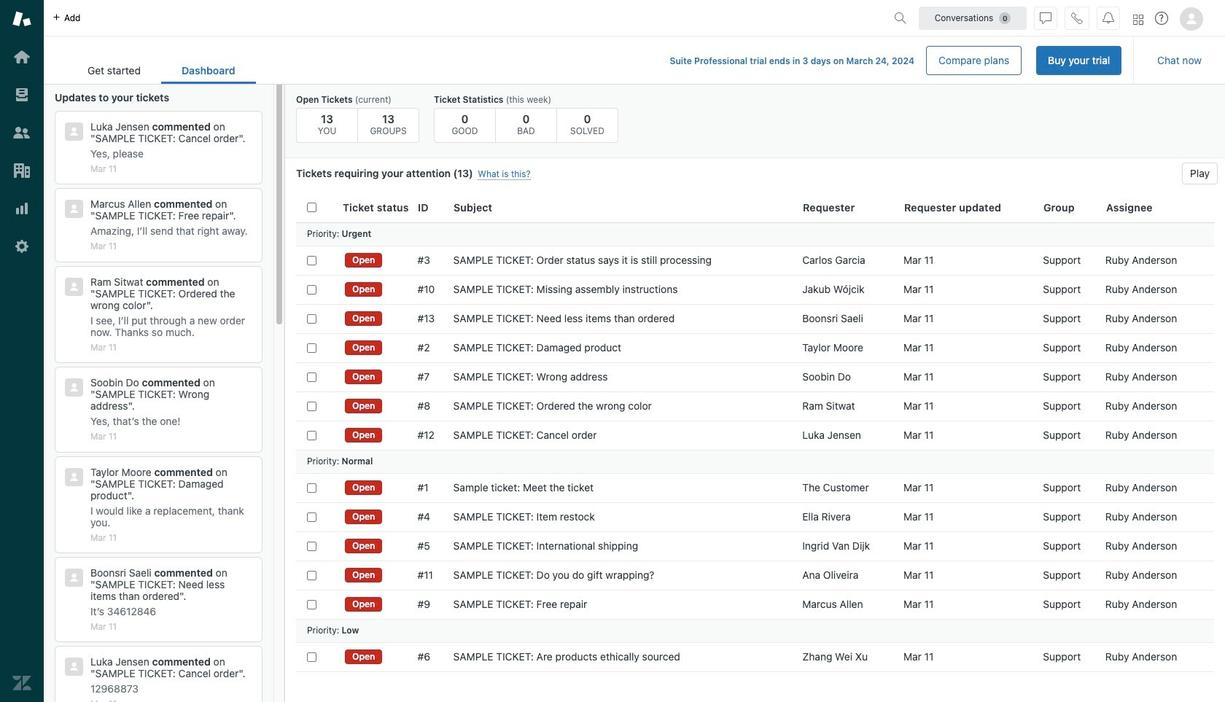 Task type: locate. For each thing, give the bounding box(es) containing it.
reporting image
[[12, 199, 31, 218]]

tab
[[67, 57, 161, 84]]

get started image
[[12, 47, 31, 66]]

zendesk products image
[[1134, 14, 1144, 24]]

None checkbox
[[307, 256, 317, 265], [307, 285, 317, 294], [307, 343, 317, 353], [307, 402, 317, 411], [307, 431, 317, 440], [307, 542, 317, 551], [307, 600, 317, 610], [307, 653, 317, 662], [307, 256, 317, 265], [307, 285, 317, 294], [307, 343, 317, 353], [307, 402, 317, 411], [307, 431, 317, 440], [307, 542, 317, 551], [307, 600, 317, 610], [307, 653, 317, 662]]

views image
[[12, 85, 31, 104]]

notifications image
[[1103, 12, 1115, 24]]

None checkbox
[[307, 314, 317, 324], [307, 373, 317, 382], [307, 483, 317, 493], [307, 513, 317, 522], [307, 571, 317, 580], [307, 314, 317, 324], [307, 373, 317, 382], [307, 483, 317, 493], [307, 513, 317, 522], [307, 571, 317, 580]]

tab list
[[67, 57, 256, 84]]

grid
[[285, 193, 1226, 703]]



Task type: describe. For each thing, give the bounding box(es) containing it.
zendesk support image
[[12, 9, 31, 28]]

zendesk image
[[12, 674, 31, 693]]

March 24, 2024 text field
[[847, 55, 915, 66]]

admin image
[[12, 237, 31, 256]]

get help image
[[1156, 12, 1169, 25]]

organizations image
[[12, 161, 31, 180]]

customers image
[[12, 123, 31, 142]]

main element
[[0, 0, 44, 703]]

button displays agent's chat status as invisible. image
[[1041, 12, 1052, 24]]

Select All Tickets checkbox
[[307, 203, 317, 213]]



